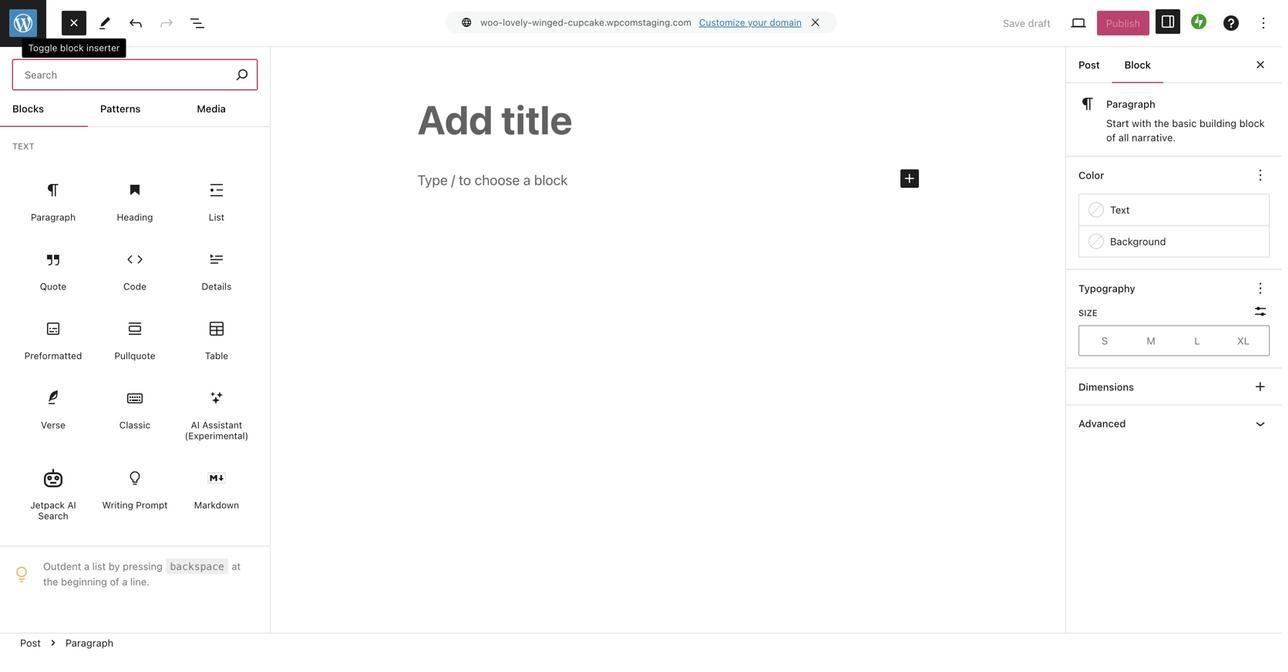 Task type: vqa. For each thing, say whether or not it's contained in the screenshot.
be
no



Task type: locate. For each thing, give the bounding box(es) containing it.
post for left post button
[[20, 638, 41, 649]]

ai right jetpack
[[67, 500, 76, 511]]

all
[[1118, 132, 1129, 143]]

text button
[[1079, 195, 1269, 226]]

verse
[[41, 420, 65, 431]]

of down by
[[110, 577, 119, 588]]

block
[[60, 42, 84, 53], [1239, 118, 1265, 129]]

block
[[1124, 59, 1151, 71]]

1 horizontal spatial text
[[1110, 204, 1130, 216]]

block down the toggle block inserter icon
[[60, 42, 84, 53]]

list button
[[176, 166, 257, 235]]

0 vertical spatial of
[[1106, 132, 1116, 143]]

1 vertical spatial ai
[[67, 500, 76, 511]]

paragraph up quote button
[[31, 212, 76, 223]]

0 horizontal spatial ai
[[67, 500, 76, 511]]

0 vertical spatial the
[[1154, 118, 1169, 129]]

toggle block inserter tooltip
[[22, 39, 126, 58]]

start
[[1106, 118, 1129, 129]]

details
[[202, 282, 232, 292]]

paragraph
[[1106, 98, 1155, 110], [31, 212, 76, 223], [65, 638, 113, 649]]

dimensions options image
[[1251, 378, 1270, 397]]

at the beginning of a line.
[[43, 561, 241, 588]]

tab list down inserter
[[0, 90, 270, 127]]

post
[[1079, 59, 1100, 71], [20, 638, 41, 649]]

0 vertical spatial block
[[60, 42, 84, 53]]

close settings image
[[1251, 56, 1270, 74]]

paragraph up with
[[1106, 98, 1155, 110]]

ai assistant (experimental) button
[[176, 374, 257, 454]]

advanced
[[1079, 418, 1126, 430]]

1 vertical spatial of
[[110, 577, 119, 588]]

post button
[[1066, 46, 1112, 83], [14, 634, 47, 653]]

dimensions
[[1079, 382, 1134, 393]]

Medium button
[[1128, 329, 1174, 354]]

1 horizontal spatial a
[[122, 577, 128, 588]]

0 horizontal spatial block
[[60, 42, 84, 53]]

tab list
[[1066, 46, 1163, 83], [0, 90, 270, 127]]

1 vertical spatial post button
[[14, 634, 47, 653]]

0 horizontal spatial tab list
[[0, 90, 270, 127]]

paragraph inside button
[[31, 212, 76, 223]]

code button
[[94, 235, 176, 305]]

redo image
[[157, 14, 176, 32]]

classic button
[[94, 374, 176, 443]]

tab list down publish
[[1066, 46, 1163, 83]]

patterns
[[100, 103, 141, 114]]

the
[[1154, 118, 1169, 129], [43, 577, 58, 588]]

paragraph button
[[12, 166, 94, 235]]

of inside 'start with the basic building block of all narrative.'
[[1106, 132, 1116, 143]]

0 vertical spatial post button
[[1066, 46, 1112, 83]]

1 vertical spatial text
[[1110, 204, 1130, 216]]

save
[[1003, 17, 1025, 29]]

a left "line."
[[122, 577, 128, 588]]

tab list containing post
[[1066, 46, 1163, 83]]

0 horizontal spatial post
[[20, 638, 41, 649]]

0 vertical spatial paragraph
[[1106, 98, 1155, 110]]

basic
[[1172, 118, 1197, 129]]

0 vertical spatial ai
[[191, 420, 200, 431]]

advanced button
[[1066, 406, 1282, 442]]

color options image
[[1251, 166, 1270, 185]]

1 vertical spatial the
[[43, 577, 58, 588]]

quote
[[40, 282, 66, 292]]

settings image
[[1159, 12, 1177, 31]]

winged-
[[532, 17, 568, 28]]

1 horizontal spatial post
[[1079, 59, 1100, 71]]

list
[[209, 212, 224, 223]]

text inside the blocks tab panel
[[12, 141, 34, 151]]

view image
[[1069, 14, 1088, 32]]

Search search field
[[12, 59, 233, 90]]

0 horizontal spatial of
[[110, 577, 119, 588]]

size
[[1079, 308, 1097, 318]]

text inside dropdown button
[[1110, 204, 1130, 216]]

1 vertical spatial block
[[1239, 118, 1265, 129]]

the up narrative.
[[1154, 118, 1169, 129]]

search
[[38, 511, 68, 522]]

2 vertical spatial paragraph
[[65, 638, 113, 649]]

block button
[[1112, 46, 1163, 83]]

text
[[12, 141, 34, 151], [1110, 204, 1130, 216]]

0 horizontal spatial post button
[[14, 634, 47, 653]]

a left list
[[84, 561, 90, 573]]

beginning
[[61, 577, 107, 588]]

editor content region
[[271, 47, 1065, 634]]

(experimental)
[[185, 431, 248, 442]]

paragraph inside block breadcrumb list
[[65, 638, 113, 649]]

1 horizontal spatial the
[[1154, 118, 1169, 129]]

jetpack
[[30, 500, 65, 511]]

ai
[[191, 420, 200, 431], [67, 500, 76, 511]]

of
[[1106, 132, 1116, 143], [110, 577, 119, 588]]

of left all
[[1106, 132, 1116, 143]]

save draft
[[1003, 17, 1051, 29]]

toggle block inserter image
[[61, 10, 87, 36]]

paragraph down beginning
[[65, 638, 113, 649]]

block right "building"
[[1239, 118, 1265, 129]]

0 horizontal spatial text
[[12, 141, 34, 151]]

text up 'background'
[[1110, 204, 1130, 216]]

preformatted
[[24, 351, 82, 362]]

media button
[[185, 90, 270, 127]]

1 vertical spatial paragraph
[[31, 212, 76, 223]]

1 horizontal spatial ai
[[191, 420, 200, 431]]

0 vertical spatial post
[[1079, 59, 1100, 71]]

1 vertical spatial tab list
[[0, 90, 270, 127]]

toggle block inserter
[[28, 42, 120, 53]]

writing prompt
[[102, 500, 168, 511]]

start with the basic building block of all narrative.
[[1106, 118, 1265, 143]]

Extra Large button
[[1220, 329, 1267, 354]]

0 vertical spatial text
[[12, 141, 34, 151]]

0 horizontal spatial a
[[84, 561, 90, 573]]

undo image
[[126, 14, 145, 32]]

0 horizontal spatial the
[[43, 577, 58, 588]]

cupcake.wpcomstaging.com
[[568, 17, 691, 28]]

1 vertical spatial post
[[20, 638, 41, 649]]

text down blocks
[[12, 141, 34, 151]]

ai left assistant
[[191, 420, 200, 431]]

1 horizontal spatial block
[[1239, 118, 1265, 129]]

1 horizontal spatial tab list
[[1066, 46, 1163, 83]]

backspace
[[170, 562, 224, 573]]

0 vertical spatial tab list
[[1066, 46, 1163, 83]]

lovely-
[[503, 17, 532, 28]]

set custom size image
[[1251, 303, 1270, 321]]

a
[[84, 561, 90, 573], [122, 577, 128, 588]]

woo-
[[480, 17, 503, 28]]

0 vertical spatial a
[[84, 561, 90, 573]]

the down outdent
[[43, 577, 58, 588]]

1 horizontal spatial of
[[1106, 132, 1116, 143]]

blocks
[[12, 103, 44, 114]]

m
[[1147, 335, 1155, 347]]

1 vertical spatial a
[[122, 577, 128, 588]]

narrative.
[[1132, 132, 1176, 143]]

details button
[[176, 235, 257, 305]]

post inside block breadcrumb list
[[20, 638, 41, 649]]

jetpack ai search
[[30, 500, 76, 522]]



Task type: describe. For each thing, give the bounding box(es) containing it.
assistant
[[202, 420, 242, 431]]

font size option group
[[1079, 326, 1270, 357]]

heading
[[117, 212, 153, 223]]

verse button
[[12, 374, 94, 443]]

domain
[[770, 17, 802, 28]]

s
[[1102, 335, 1108, 347]]

help image
[[1222, 14, 1240, 32]]

xl
[[1237, 335, 1250, 347]]

draft
[[1028, 17, 1051, 29]]

writing
[[102, 500, 133, 511]]

a inside outdent a list by pressing backspace
[[84, 561, 90, 573]]

jetpack image
[[1191, 14, 1206, 29]]

paragraph for paragraph button
[[31, 212, 76, 223]]

options image
[[1254, 14, 1273, 32]]

patterns button
[[88, 90, 185, 127]]

heading button
[[94, 166, 176, 235]]

typography options image
[[1251, 280, 1270, 298]]

tools image
[[96, 14, 114, 32]]

tab list containing blocks
[[0, 90, 270, 127]]

publish button
[[1097, 11, 1149, 35]]

woo-lovely-winged-cupcake.wpcomstaging.com customize your domain
[[480, 17, 802, 28]]

save draft button
[[994, 11, 1060, 35]]

outdent a list by pressing backspace
[[43, 561, 224, 573]]

building
[[1199, 118, 1237, 129]]

Small button
[[1082, 329, 1128, 354]]

Large button
[[1174, 329, 1220, 354]]

media
[[197, 103, 226, 114]]

background button
[[1079, 226, 1269, 257]]

markdown button
[[176, 454, 257, 524]]

line.
[[130, 577, 150, 588]]

ai inside the jetpack ai search
[[67, 500, 76, 511]]

pullquote
[[114, 351, 155, 362]]

pullquote button
[[94, 305, 176, 374]]

text list box
[[12, 166, 257, 534]]

blocks button
[[0, 90, 88, 127]]

list
[[92, 561, 106, 573]]

blocks tab panel
[[0, 127, 270, 634]]

the inside 'start with the basic building block of all narrative.'
[[1154, 118, 1169, 129]]

customize your domain button
[[699, 17, 802, 28]]

with
[[1132, 118, 1151, 129]]

at
[[232, 561, 241, 573]]

paragraph for block breadcrumb list
[[65, 638, 113, 649]]

block inside "tooltip"
[[60, 42, 84, 53]]

size element
[[1079, 308, 1097, 319]]

quote button
[[12, 235, 94, 305]]

background
[[1110, 236, 1166, 248]]

block inside 'start with the basic building block of all narrative.'
[[1239, 118, 1265, 129]]

publish
[[1106, 17, 1140, 29]]

table button
[[176, 305, 257, 374]]

pressing
[[123, 561, 163, 573]]

classic
[[119, 420, 150, 431]]

jetpack ai search button
[[12, 454, 94, 534]]

of inside "at the beginning of a line."
[[110, 577, 119, 588]]

the inside "at the beginning of a line."
[[43, 577, 58, 588]]

typography
[[1079, 283, 1135, 295]]

preformatted button
[[12, 305, 94, 374]]

inserter
[[86, 42, 120, 53]]

toggle
[[28, 42, 57, 53]]

writing prompt button
[[94, 454, 176, 524]]

1 horizontal spatial post button
[[1066, 46, 1112, 83]]

block breadcrumb list
[[0, 634, 133, 653]]

a inside "at the beginning of a line."
[[122, 577, 128, 588]]

color
[[1079, 170, 1104, 181]]

customize
[[699, 17, 745, 28]]

ai inside ai assistant (experimental)
[[191, 420, 200, 431]]

prompt
[[136, 500, 168, 511]]

your
[[748, 17, 767, 28]]

by
[[109, 561, 120, 573]]

ai assistant (experimental)
[[185, 420, 248, 442]]

outdent
[[43, 561, 81, 573]]

table
[[205, 351, 228, 362]]

l
[[1194, 335, 1200, 347]]

post for right post button
[[1079, 59, 1100, 71]]

document overview image
[[188, 14, 207, 32]]

add block image
[[900, 170, 919, 188]]

code
[[123, 282, 146, 292]]

markdown
[[194, 500, 239, 511]]



